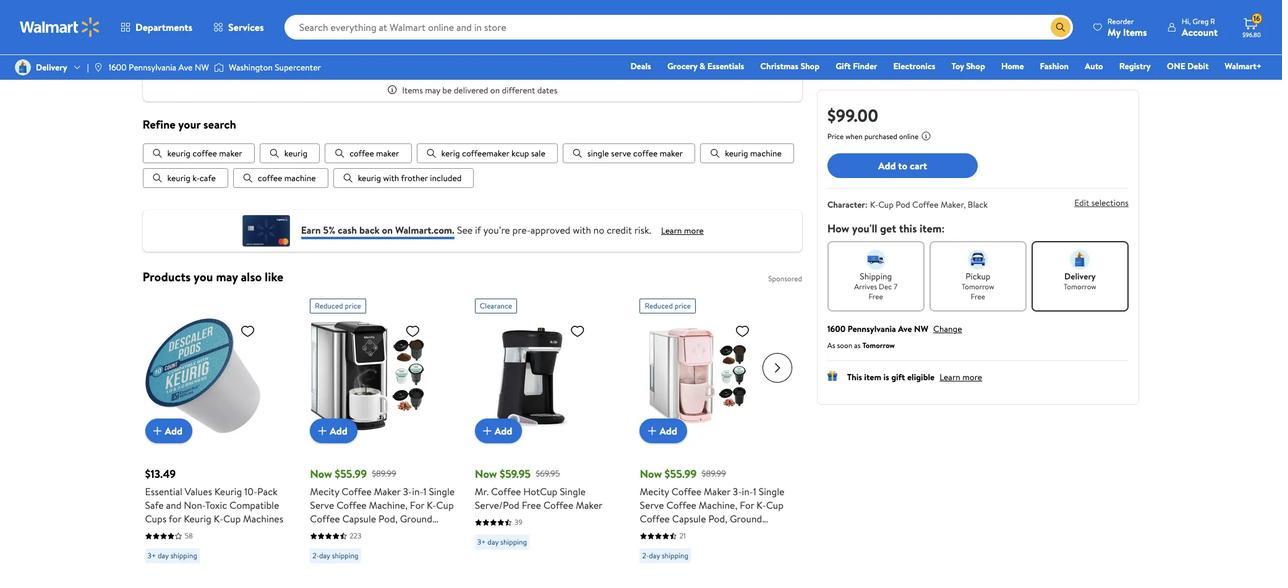Task type: vqa. For each thing, say whether or not it's contained in the screenshot.


Task type: describe. For each thing, give the bounding box(es) containing it.
tea for now $55.99 $89.99 mecity coffee maker 3-in-1 single serve coffee machine, for k-cup coffee capsule pod, ground coffee brewer, loose tea maker, 6 to 10 ounce cup, removable 50 oz water reservoir, 120v 1150w,black
[[405, 526, 419, 540]]

$96.80
[[1243, 30, 1261, 39]]

keurig list item
[[260, 144, 320, 163]]

1 vertical spatial 3+ day shipping
[[148, 551, 197, 561]]

one debit
[[1167, 60, 1209, 72]]

pink
[[640, 567, 658, 570]]

items inside reorder my items
[[1123, 25, 1147, 39]]

reduced price for now $55.99 $89.99 mecity coffee maker 3-in-1 single serve coffee machine, for k-cup coffee capsule pod, ground coffee brewer, loose tea maker, 6 to 10 ounce cup, removable 50 oz water reservoir, 120v 1150w,black
[[315, 301, 361, 311]]

mecity for now $55.99 $89.99 mecity coffee maker 3-in-1 single serve coffee machine, for k-cup coffee capsule pod, ground coffee brewer, loose tea maker, 6 to 10 ounce cup, removable 50 oz water reservoir, 120v 1150w, pink
[[640, 485, 669, 499]]

with inside button
[[383, 172, 399, 184]]

search
[[203, 116, 236, 132]]

tomorrow inside 1600 pennsylvania ave nw change as soon as tomorrow
[[863, 340, 895, 351]]

walmart+
[[1225, 60, 1262, 72]]

kerig coffeemaker kcup sale
[[441, 147, 546, 160]]

keurig coffee maker
[[167, 147, 242, 160]]

add for mecity coffee maker 3-in-1 single serve coffee machine, for k-cup coffee capsule pod, ground coffee brewer, loose tea maker, 6 to 10 ounce cup, removable 50 oz water reservoir, 120v 1150w, pink image
[[660, 424, 677, 438]]

serve/pod
[[475, 499, 520, 512]]

washington
[[229, 61, 273, 74]]

next slide for products you may also like list image
[[763, 353, 793, 383]]

1 for now $55.99 $89.99 mecity coffee maker 3-in-1 single serve coffee machine, for k-cup coffee capsule pod, ground coffee brewer, loose tea maker, 6 to 10 ounce cup, removable 50 oz water reservoir, 120v 1150w, pink
[[753, 485, 757, 499]]

1600 pennsylvania ave nw
[[109, 61, 209, 74]]

grocery & essentials link
[[662, 59, 750, 73]]

products
[[143, 269, 191, 285]]

add to cart image for the 'essential values keurig 10-pack safe and non-toxic compatible cups for keurig k-cup machines' image
[[150, 424, 165, 439]]

1 horizontal spatial 3+ day shipping
[[477, 537, 527, 548]]

keurig machine list item
[[700, 144, 794, 163]]

120v for now $55.99 $89.99 mecity coffee maker 3-in-1 single serve coffee machine, for k-cup coffee capsule pod, ground coffee brewer, loose tea maker, 6 to 10 ounce cup, removable 50 oz water reservoir, 120v 1150w, pink
[[728, 553, 749, 567]]

ave for 1600 pennsylvania ave nw
[[179, 61, 193, 74]]

pickup tomorrow free
[[962, 270, 995, 302]]

1 add button from the left
[[145, 419, 192, 444]]

for for now $55.99 $89.99 mecity coffee maker 3-in-1 single serve coffee machine, for k-cup coffee capsule pod, ground coffee brewer, loose tea maker, 6 to 10 ounce cup, removable 50 oz water reservoir, 120v 1150w,black
[[410, 499, 425, 512]]

you
[[194, 269, 213, 285]]

this
[[900, 221, 918, 236]]

3- for now $55.99 $89.99 mecity coffee maker 3-in-1 single serve coffee machine, for k-cup coffee capsule pod, ground coffee brewer, loose tea maker, 6 to 10 ounce cup, removable 50 oz water reservoir, 120v 1150w, pink
[[733, 485, 742, 499]]

 image for delivery
[[15, 59, 31, 75]]

oz for now $55.99 $89.99 mecity coffee maker 3-in-1 single serve coffee machine, for k-cup coffee capsule pod, ground coffee brewer, loose tea maker, 6 to 10 ounce cup, removable 50 oz water reservoir, 120v 1150w, pink
[[640, 553, 652, 567]]

2 product group from the left
[[310, 294, 458, 570]]

maker,
[[941, 199, 966, 211]]

add to cart image for now $59.95
[[480, 424, 495, 439]]

capital one  earn 5% cash back on walmart.com. see if you're pre-approved with no credit risk. learn more element
[[661, 224, 704, 237]]

coffee maker
[[350, 147, 399, 160]]

$122.95
[[377, 44, 417, 61]]

pickup
[[966, 270, 991, 283]]

different
[[502, 84, 535, 96]]

single serve coffee maker
[[588, 147, 683, 160]]

earn
[[301, 223, 321, 237]]

maker, for now $55.99 $89.99 mecity coffee maker 3-in-1 single serve coffee machine, for k-cup coffee capsule pod, ground coffee brewer, loose tea maker, 6 to 10 ounce cup, removable 50 oz water reservoir, 120v 1150w, pink
[[751, 526, 779, 540]]

add to cart
[[879, 159, 928, 172]]

0 vertical spatial more
[[684, 224, 704, 237]]

hotcup
[[524, 485, 558, 499]]

mr.
[[475, 485, 489, 499]]

$55.99 for now $55.99 $89.99 mecity coffee maker 3-in-1 single serve coffee machine, for k-cup coffee capsule pod, ground coffee brewer, loose tea maker, 6 to 10 ounce cup, removable 50 oz water reservoir, 120v 1150w,black
[[335, 467, 367, 482]]

mecity for now $55.99 $89.99 mecity coffee maker 3-in-1 single serve coffee machine, for k-cup coffee capsule pod, ground coffee brewer, loose tea maker, 6 to 10 ounce cup, removable 50 oz water reservoir, 120v 1150w,black
[[310, 485, 339, 499]]

2- for now $55.99 $89.99 mecity coffee maker 3-in-1 single serve coffee machine, for k-cup coffee capsule pod, ground coffee brewer, loose tea maker, 6 to 10 ounce cup, removable 50 oz water reservoir, 120v 1150w, pink
[[642, 551, 649, 561]]

fashion link
[[1035, 59, 1075, 73]]

add to favorites list, mecity coffee maker 3-in-1 single serve coffee machine, for k-cup coffee capsule pod, ground coffee brewer, loose tea maker, 6 to 10 ounce cup, removable 50 oz water reservoir, 120v 1150w,black image
[[405, 324, 420, 339]]

3- for now $55.99 $89.99 mecity coffee maker 3-in-1 single serve coffee machine, for k-cup coffee capsule pod, ground coffee brewer, loose tea maker, 6 to 10 ounce cup, removable 50 oz water reservoir, 120v 1150w,black
[[403, 485, 412, 499]]

39
[[515, 517, 523, 528]]

now $59.95 $69.95 mr. coffee hotcup single serve/pod free coffee maker
[[475, 467, 603, 512]]

shipping for now $55.99 $89.99 mecity coffee maker 3-in-1 single serve coffee machine, for k-cup coffee capsule pod, ground coffee brewer, loose tea maker, 6 to 10 ounce cup, removable 50 oz water reservoir, 120v 1150w,black
[[332, 551, 359, 561]]

supercenter
[[275, 61, 321, 74]]

kerig
[[441, 147, 460, 160]]

1 vertical spatial more
[[963, 371, 983, 384]]

product group containing $13.49
[[145, 294, 293, 569]]

coffee up keurig with frother included list item
[[350, 147, 374, 160]]

christmas
[[761, 60, 799, 72]]

character
[[828, 199, 866, 211]]

k- for $13.49 essential values keurig 10-pack safe and non-toxic compatible cups for keurig k-cup machines
[[214, 512, 223, 526]]

gift finder
[[836, 60, 878, 72]]

add to cart image for now $55.99
[[645, 424, 660, 439]]

ounce for now $55.99 $89.99 mecity coffee maker 3-in-1 single serve coffee machine, for k-cup coffee capsule pod, ground coffee brewer, loose tea maker, 6 to 10 ounce cup, removable 50 oz water reservoir, 120v 1150w, pink
[[663, 540, 692, 553]]

add to cart button
[[828, 153, 979, 178]]

toy shop
[[952, 60, 985, 72]]

coffee maker list item
[[325, 144, 412, 163]]

to inside now $55.99 $89.99 mecity coffee maker 3-in-1 single serve coffee machine, for k-cup coffee capsule pod, ground coffee brewer, loose tea maker, 6 to 10 ounce cup, removable 50 oz water reservoir, 120v 1150w,black
[[310, 540, 319, 553]]

add for mecity coffee maker 3-in-1 single serve coffee machine, for k-cup coffee capsule pod, ground coffee brewer, loose tea maker, 6 to 10 ounce cup, removable 50 oz water reservoir, 120v 1150w,black image
[[330, 424, 348, 438]]

day for now $55.99 $89.99 mecity coffee maker 3-in-1 single serve coffee machine, for k-cup coffee capsule pod, ground coffee brewer, loose tea maker, 6 to 10 ounce cup, removable 50 oz water reservoir, 120v 1150w,black
[[319, 551, 330, 561]]

shipping for now $59.95 $69.95 mr. coffee hotcup single serve/pod free coffee maker
[[500, 537, 527, 548]]

keurig coffee maker list item
[[143, 144, 255, 163]]

cup for $13.49 essential values keurig 10-pack safe and non-toxic compatible cups for keurig k-cup machines
[[223, 512, 241, 526]]

black
[[968, 199, 988, 211]]

removable for now $55.99 $89.99 mecity coffee maker 3-in-1 single serve coffee machine, for k-cup coffee capsule pod, ground coffee brewer, loose tea maker, 6 to 10 ounce cup, removable 50 oz water reservoir, 120v 1150w,black
[[387, 540, 434, 553]]

fashion
[[1040, 60, 1069, 72]]

k- for now $55.99 $89.99 mecity coffee maker 3-in-1 single serve coffee machine, for k-cup coffee capsule pod, ground coffee brewer, loose tea maker, 6 to 10 ounce cup, removable 50 oz water reservoir, 120v 1150w,black
[[427, 499, 436, 512]]

grocery & essentials
[[667, 60, 744, 72]]

to down online
[[899, 159, 908, 172]]

add for mr. coffee hotcup single serve/pod free coffee maker image
[[495, 424, 512, 438]]

shop for christmas shop
[[801, 60, 820, 72]]

0 horizontal spatial 3+
[[148, 551, 156, 561]]

0 vertical spatial keurig
[[214, 485, 242, 499]]

shop for toy shop
[[966, 60, 985, 72]]

christmas shop
[[761, 60, 820, 72]]

coffee right serve
[[633, 147, 658, 160]]

 image for 1600 pennsylvania ave nw
[[94, 62, 104, 72]]

free inside pickup tomorrow free
[[971, 291, 986, 302]]

intent image for delivery image
[[1071, 250, 1091, 270]]

1600 for 1600 pennsylvania ave nw
[[109, 61, 127, 74]]

frother
[[401, 172, 428, 184]]

item
[[865, 371, 882, 384]]

add to favorites list, mecity coffee maker 3-in-1 single serve coffee machine, for k-cup coffee capsule pod, ground coffee brewer, loose tea maker, 6 to 10 ounce cup, removable 50 oz water reservoir, 120v 1150w, pink image
[[735, 324, 750, 339]]

coffee machine list item
[[233, 168, 328, 188]]

you're
[[483, 223, 510, 237]]

now for now $55.99 $89.99 mecity coffee maker 3-in-1 single serve coffee machine, for k-cup coffee capsule pod, ground coffee brewer, loose tea maker, 6 to 10 ounce cup, removable 50 oz water reservoir, 120v 1150w, pink
[[640, 467, 662, 482]]

coffee machine
[[258, 172, 316, 184]]

capsule for now $55.99 $89.99 mecity coffee maker 3-in-1 single serve coffee machine, for k-cup coffee capsule pod, ground coffee brewer, loose tea maker, 6 to 10 ounce cup, removable 50 oz water reservoir, 120v 1150w,black
[[342, 512, 376, 526]]

:
[[866, 199, 868, 211]]

eligible
[[908, 371, 935, 384]]

risk.
[[635, 223, 651, 237]]

change button
[[934, 323, 963, 335]]

online
[[900, 131, 919, 142]]

safe
[[145, 499, 164, 512]]

keurig button
[[260, 144, 320, 163]]

k- right :
[[871, 199, 879, 211]]

brewer, for now $55.99 $89.99 mecity coffee maker 3-in-1 single serve coffee machine, for k-cup coffee capsule pod, ground coffee brewer, loose tea maker, 6 to 10 ounce cup, removable 50 oz water reservoir, 120v 1150w,black
[[342, 526, 375, 540]]

you'll
[[853, 221, 878, 236]]

7
[[894, 281, 898, 292]]

coffee inside button
[[193, 147, 217, 160]]

intent image for shipping image
[[867, 250, 886, 270]]

ground for now $55.99 $89.99 mecity coffee maker 3-in-1 single serve coffee machine, for k-cup coffee capsule pod, ground coffee brewer, loose tea maker, 6 to 10 ounce cup, removable 50 oz water reservoir, 120v 1150w,black
[[400, 512, 432, 526]]

washington supercenter
[[229, 61, 321, 74]]

add button for now $59.95 $69.95 mr. coffee hotcup single serve/pod free coffee maker
[[475, 419, 522, 444]]

maker, for now $55.99 $89.99 mecity coffee maker 3-in-1 single serve coffee machine, for k-cup coffee capsule pod, ground coffee brewer, loose tea maker, 6 to 10 ounce cup, removable 50 oz water reservoir, 120v 1150w,black
[[421, 526, 450, 540]]

$130.65
[[422, 45, 457, 60]]

christmas shop link
[[755, 59, 825, 73]]

credit
[[607, 223, 632, 237]]

16
[[1254, 13, 1261, 24]]

removable for now $55.99 $89.99 mecity coffee maker 3-in-1 single serve coffee machine, for k-cup coffee capsule pod, ground coffee brewer, loose tea maker, 6 to 10 ounce cup, removable 50 oz water reservoir, 120v 1150w, pink
[[717, 540, 764, 553]]

arrives
[[855, 281, 878, 292]]

cup left pod
[[879, 199, 894, 211]]

loose for now $55.99 $89.99 mecity coffee maker 3-in-1 single serve coffee machine, for k-cup coffee capsule pod, ground coffee brewer, loose tea maker, 6 to 10 ounce cup, removable 50 oz water reservoir, 120v 1150w,black
[[378, 526, 403, 540]]

when
[[846, 131, 863, 142]]

refine
[[143, 116, 176, 132]]

2- for now $55.99 $89.99 mecity coffee maker 3-in-1 single serve coffee machine, for k-cup coffee capsule pod, ground coffee brewer, loose tea maker, 6 to 10 ounce cup, removable 50 oz water reservoir, 120v 1150w,black
[[313, 551, 319, 561]]

learn inside capital one  earn 5% cash back on walmart.com. see if you're pre-approved with no credit risk. learn more element
[[661, 224, 682, 237]]

add button for now $55.99 $89.99 mecity coffee maker 3-in-1 single serve coffee machine, for k-cup coffee capsule pod, ground coffee brewer, loose tea maker, 6 to 10 ounce cup, removable 50 oz water reservoir, 120v 1150w, pink
[[640, 419, 687, 444]]

1 vertical spatial cart
[[910, 159, 928, 172]]

0 vertical spatial cart
[[562, 44, 581, 59]]

as
[[828, 340, 836, 351]]

keurig machine
[[725, 147, 782, 160]]

single for now $55.99 $89.99 mecity coffee maker 3-in-1 single serve coffee machine, for k-cup coffee capsule pod, ground coffee brewer, loose tea maker, 6 to 10 ounce cup, removable 50 oz water reservoir, 120v 1150w, pink
[[759, 485, 785, 499]]

services
[[228, 20, 264, 34]]

earn 5% cash back on walmart.com. see if you're pre-approved with no credit risk.
[[301, 223, 651, 237]]

no
[[594, 223, 605, 237]]

also
[[241, 269, 262, 285]]

included
[[430, 172, 462, 184]]

walmart+ link
[[1220, 59, 1268, 73]]

ground for now $55.99 $89.99 mecity coffee maker 3-in-1 single serve coffee machine, for k-cup coffee capsule pod, ground coffee brewer, loose tea maker, 6 to 10 ounce cup, removable 50 oz water reservoir, 120v 1150w, pink
[[730, 512, 762, 526]]

keurig k-cafe list item
[[143, 168, 228, 188]]

values
[[185, 485, 212, 499]]

pack
[[257, 485, 278, 499]]

gift
[[836, 60, 851, 72]]

toxic
[[205, 499, 227, 512]]

account
[[1182, 25, 1218, 39]]

pod, for now $55.99 $89.99 mecity coffee maker 3-in-1 single serve coffee machine, for k-cup coffee capsule pod, ground coffee brewer, loose tea maker, 6 to 10 ounce cup, removable 50 oz water reservoir, 120v 1150w,black
[[379, 512, 398, 526]]

single serve coffee maker list item
[[563, 144, 695, 163]]

$55.99 for now $55.99 $89.99 mecity coffee maker 3-in-1 single serve coffee machine, for k-cup coffee capsule pod, ground coffee brewer, loose tea maker, 6 to 10 ounce cup, removable 50 oz water reservoir, 120v 1150w, pink
[[665, 467, 697, 482]]

reservoir, for now $55.99 $89.99 mecity coffee maker 3-in-1 single serve coffee machine, for k-cup coffee capsule pod, ground coffee brewer, loose tea maker, 6 to 10 ounce cup, removable 50 oz water reservoir, 120v 1150w, pink
[[683, 553, 725, 567]]

now $122.95 $130.65
[[349, 44, 457, 61]]

$89.99 for now $55.99 $89.99 mecity coffee maker 3-in-1 single serve coffee machine, for k-cup coffee capsule pod, ground coffee brewer, loose tea maker, 6 to 10 ounce cup, removable 50 oz water reservoir, 120v 1150w,black
[[372, 468, 396, 480]]

1 for now $55.99 $89.99 mecity coffee maker 3-in-1 single serve coffee machine, for k-cup coffee capsule pod, ground coffee brewer, loose tea maker, 6 to 10 ounce cup, removable 50 oz water reservoir, 120v 1150w,black
[[423, 485, 427, 499]]

pod
[[896, 199, 911, 211]]

this item is gift eligible learn more
[[848, 371, 983, 384]]

add to favorites list, mr. coffee hotcup single serve/pod free coffee maker image
[[570, 324, 585, 339]]

cup, for now $55.99 $89.99 mecity coffee maker 3-in-1 single serve coffee machine, for k-cup coffee capsule pod, ground coffee brewer, loose tea maker, 6 to 10 ounce cup, removable 50 oz water reservoir, 120v 1150w,black
[[364, 540, 384, 553]]

now for now $122.95 $130.65
[[349, 44, 374, 61]]

mecity coffee maker 3-in-1 single serve coffee machine, for k-cup coffee capsule pod, ground coffee brewer, loose tea maker, 6 to 10 ounce cup, removable 50 oz water reservoir, 120v 1150w, pink image
[[640, 319, 755, 434]]

6 for now $55.99 $89.99 mecity coffee maker 3-in-1 single serve coffee machine, for k-cup coffee capsule pod, ground coffee brewer, loose tea maker, 6 to 10 ounce cup, removable 50 oz water reservoir, 120v 1150w, pink
[[782, 526, 787, 540]]

21
[[680, 531, 686, 541]]

gift
[[892, 371, 906, 384]]

compatible
[[230, 499, 279, 512]]

capitalone image
[[241, 215, 291, 247]]

items may be delivered on different dates
[[402, 84, 558, 96]]

1 vertical spatial learn
[[940, 371, 961, 384]]

add button for now $55.99 $89.99 mecity coffee maker 3-in-1 single serve coffee machine, for k-cup coffee capsule pod, ground coffee brewer, loose tea maker, 6 to 10 ounce cup, removable 50 oz water reservoir, 120v 1150w,black
[[310, 419, 357, 444]]

list containing keurig coffee maker
[[143, 144, 802, 188]]

add for the 'essential values keurig 10-pack safe and non-toxic compatible cups for keurig k-cup machines' image
[[165, 424, 183, 438]]

day for now $59.95 $69.95 mr. coffee hotcup single serve/pod free coffee maker
[[488, 537, 499, 548]]

1 vertical spatial may
[[216, 269, 238, 285]]

price for now $55.99 $89.99 mecity coffee maker 3-in-1 single serve coffee machine, for k-cup coffee capsule pod, ground coffee brewer, loose tea maker, 6 to 10 ounce cup, removable 50 oz water reservoir, 120v 1150w,black
[[345, 301, 361, 311]]

delivery for delivery tomorrow
[[1065, 270, 1096, 283]]

hi,
[[1182, 16, 1191, 26]]

departments button
[[110, 12, 203, 42]]

coffee down keurig "list item" at top left
[[258, 172, 282, 184]]

serve for now $55.99 $89.99 mecity coffee maker 3-in-1 single serve coffee machine, for k-cup coffee capsule pod, ground coffee brewer, loose tea maker, 6 to 10 ounce cup, removable 50 oz water reservoir, 120v 1150w, pink
[[640, 499, 664, 512]]

1 vertical spatial keurig
[[184, 512, 211, 526]]

keurig with frother included button
[[333, 168, 474, 188]]

learn more
[[661, 224, 704, 237]]

pennsylvania for 1600 pennsylvania ave nw change as soon as tomorrow
[[848, 323, 897, 335]]

4
[[509, 44, 516, 59]]

shipping
[[860, 270, 892, 283]]

0 vertical spatial may
[[425, 84, 440, 96]]



Task type: locate. For each thing, give the bounding box(es) containing it.
learn more button
[[940, 371, 983, 384]]

1 horizontal spatial maker
[[576, 499, 603, 512]]

1 vertical spatial with
[[573, 223, 591, 237]]

now $55.99 $89.99 mecity coffee maker 3-in-1 single serve coffee machine, for k-cup coffee capsule pod, ground coffee brewer, loose tea maker, 6 to 10 ounce cup, removable 50 oz water reservoir, 120v 1150w, pink
[[640, 467, 787, 570]]

dates
[[537, 84, 558, 96]]

2 machine, from the left
[[699, 499, 738, 512]]

now inside now $55.99 $89.99 mecity coffee maker 3-in-1 single serve coffee machine, for k-cup coffee capsule pod, ground coffee brewer, loose tea maker, 6 to 10 ounce cup, removable 50 oz water reservoir, 120v 1150w, pink
[[640, 467, 662, 482]]

1 horizontal spatial add to cart image
[[645, 424, 660, 439]]

kcup
[[512, 147, 529, 160]]

1 horizontal spatial learn
[[940, 371, 961, 384]]

capsule up 21
[[672, 512, 706, 526]]

oz inside now $55.99 $89.99 mecity coffee maker 3-in-1 single serve coffee machine, for k-cup coffee capsule pod, ground coffee brewer, loose tea maker, 6 to 10 ounce cup, removable 50 oz water reservoir, 120v 1150w,black
[[310, 553, 322, 567]]

0 horizontal spatial maker
[[374, 485, 401, 499]]

$89.99 inside now $55.99 $89.99 mecity coffee maker 3-in-1 single serve coffee machine, for k-cup coffee capsule pod, ground coffee brewer, loose tea maker, 6 to 10 ounce cup, removable 50 oz water reservoir, 120v 1150w,black
[[372, 468, 396, 480]]

1 for from the left
[[410, 499, 425, 512]]

tomorrow for delivery
[[1064, 281, 1097, 292]]

nw inside 1600 pennsylvania ave nw change as soon as tomorrow
[[915, 323, 929, 335]]

0 horizontal spatial with
[[383, 172, 399, 184]]

price when purchased online
[[828, 131, 919, 142]]

serve inside now $55.99 $89.99 mecity coffee maker 3-in-1 single serve coffee machine, for k-cup coffee capsule pod, ground coffee brewer, loose tea maker, 6 to 10 ounce cup, removable 50 oz water reservoir, 120v 1150w, pink
[[640, 499, 664, 512]]

1 serve from the left
[[310, 499, 334, 512]]

oz inside now $55.99 $89.99 mecity coffee maker 3-in-1 single serve coffee machine, for k-cup coffee capsule pod, ground coffee brewer, loose tea maker, 6 to 10 ounce cup, removable 50 oz water reservoir, 120v 1150w, pink
[[640, 553, 652, 567]]

10 up the 1150w,black at the bottom of page
[[322, 540, 331, 553]]

2 tea from the left
[[735, 526, 749, 540]]

shop
[[801, 60, 820, 72], [966, 60, 985, 72]]

2 price from the left
[[675, 301, 691, 311]]

toy
[[952, 60, 964, 72]]

2 pod, from the left
[[709, 512, 728, 526]]

cup left machines
[[223, 512, 241, 526]]

more
[[684, 224, 704, 237], [963, 371, 983, 384]]

2 removable from the left
[[717, 540, 764, 553]]

maker up keurig with frother included list item
[[376, 147, 399, 160]]

2 reservoir, from the left
[[683, 553, 725, 567]]

1 horizontal spatial mecity
[[640, 485, 669, 499]]

0 vertical spatial pennsylvania
[[129, 61, 176, 74]]

10 inside now $55.99 $89.99 mecity coffee maker 3-in-1 single serve coffee machine, for k-cup coffee capsule pod, ground coffee brewer, loose tea maker, 6 to 10 ounce cup, removable 50 oz water reservoir, 120v 1150w,black
[[322, 540, 331, 553]]

day for now $55.99 $89.99 mecity coffee maker 3-in-1 single serve coffee machine, for k-cup coffee capsule pod, ground coffee brewer, loose tea maker, 6 to 10 ounce cup, removable 50 oz water reservoir, 120v 1150w, pink
[[649, 551, 660, 561]]

ounce
[[333, 540, 362, 553], [663, 540, 692, 553]]

1 horizontal spatial tea
[[735, 526, 749, 540]]

cup, inside now $55.99 $89.99 mecity coffee maker 3-in-1 single serve coffee machine, for k-cup coffee capsule pod, ground coffee brewer, loose tea maker, 6 to 10 ounce cup, removable 50 oz water reservoir, 120v 1150w, pink
[[694, 540, 714, 553]]

machines
[[243, 512, 283, 526]]

mecity coffee maker 3-in-1 single serve coffee machine, for k-cup coffee capsule pod, ground coffee brewer, loose tea maker, 6 to 10 ounce cup, removable 50 oz water reservoir, 120v 1150w,black image
[[310, 319, 425, 434]]

cup for now $55.99 $89.99 mecity coffee maker 3-in-1 single serve coffee machine, for k-cup coffee capsule pod, ground coffee brewer, loose tea maker, 6 to 10 ounce cup, removable 50 oz water reservoir, 120v 1150w, pink
[[766, 499, 784, 512]]

1 single from the left
[[429, 485, 455, 499]]

may right you
[[216, 269, 238, 285]]

gift finder link
[[830, 59, 883, 73]]

0 horizontal spatial for
[[410, 499, 425, 512]]

1 horizontal spatial single
[[560, 485, 586, 499]]

1 2- from the left
[[313, 551, 319, 561]]

k- inside now $55.99 $89.99 mecity coffee maker 3-in-1 single serve coffee machine, for k-cup coffee capsule pod, ground coffee brewer, loose tea maker, 6 to 10 ounce cup, removable 50 oz water reservoir, 120v 1150w,black
[[427, 499, 436, 512]]

1 horizontal spatial  image
[[94, 62, 104, 72]]

1 horizontal spatial oz
[[640, 553, 652, 567]]

delivered
[[454, 84, 488, 96]]

electronics link
[[888, 59, 941, 73]]

learn right eligible
[[940, 371, 961, 384]]

machine inside button
[[750, 147, 782, 160]]

add to cart image for mecity coffee maker 3-in-1 single serve coffee machine, for k-cup coffee capsule pod, ground coffee brewer, loose tea maker, 6 to 10 ounce cup, removable 50 oz water reservoir, 120v 1150w,black image
[[315, 424, 330, 439]]

to up the 1150w,black at the bottom of page
[[310, 540, 319, 553]]

0 horizontal spatial single
[[429, 485, 455, 499]]

1 vertical spatial ave
[[899, 323, 913, 335]]

coffee machine button
[[233, 168, 328, 188]]

0 horizontal spatial serve
[[310, 499, 334, 512]]

cart down legal information icon
[[910, 159, 928, 172]]

keurig for keurig machine
[[725, 147, 748, 160]]

tea right 223 at bottom
[[405, 526, 419, 540]]

1 inside now $55.99 $89.99 mecity coffee maker 3-in-1 single serve coffee machine, for k-cup coffee capsule pod, ground coffee brewer, loose tea maker, 6 to 10 ounce cup, removable 50 oz water reservoir, 120v 1150w,black
[[423, 485, 427, 499]]

0 horizontal spatial reduced
[[315, 301, 343, 311]]

k- up 1150w,
[[757, 499, 766, 512]]

2 10 from the left
[[652, 540, 661, 553]]

keurig for keurig
[[284, 147, 308, 160]]

0 horizontal spatial machine,
[[369, 499, 408, 512]]

on for back
[[382, 223, 393, 237]]

add to favorites list, essential values keurig 10-pack safe and non-toxic compatible cups for keurig k-cup machines image
[[240, 324, 255, 339]]

free up 39
[[522, 499, 541, 512]]

1 horizontal spatial 3+
[[477, 537, 486, 548]]

3 maker from the left
[[660, 147, 683, 160]]

free down shipping
[[869, 291, 884, 302]]

1 horizontal spatial cup,
[[694, 540, 714, 553]]

change
[[934, 323, 963, 335]]

2 horizontal spatial free
[[971, 291, 986, 302]]

shipping down the 58
[[171, 551, 197, 561]]

tomorrow
[[962, 281, 995, 292], [1064, 281, 1097, 292], [863, 340, 895, 351]]

keurig inside "list item"
[[284, 147, 308, 160]]

0 horizontal spatial maker
[[219, 147, 242, 160]]

delivery inside delivery tomorrow
[[1065, 270, 1096, 283]]

1 add to cart image from the left
[[150, 424, 165, 439]]

6 inside now $55.99 $89.99 mecity coffee maker 3-in-1 single serve coffee machine, for k-cup coffee capsule pod, ground coffee brewer, loose tea maker, 6 to 10 ounce cup, removable 50 oz water reservoir, 120v 1150w, pink
[[782, 526, 787, 540]]

add inside add 4 items to cart button
[[487, 44, 507, 59]]

keurig for keurig with frother included
[[358, 172, 381, 184]]

maker,
[[421, 526, 450, 540], [751, 526, 779, 540]]

more right risk.
[[684, 224, 704, 237]]

2 serve from the left
[[640, 499, 664, 512]]

pre-
[[513, 223, 531, 237]]

to right items
[[548, 44, 559, 59]]

serve
[[611, 147, 631, 160]]

1 brewer, from the left
[[342, 526, 375, 540]]

kerig coffeemaker kcup sale list item
[[417, 144, 558, 163]]

2-day shipping for now $55.99 $89.99 mecity coffee maker 3-in-1 single serve coffee machine, for k-cup coffee capsule pod, ground coffee brewer, loose tea maker, 6 to 10 ounce cup, removable 50 oz water reservoir, 120v 1150w, pink
[[642, 551, 689, 561]]

1 horizontal spatial with
[[573, 223, 591, 237]]

keurig for keurig k-cafe
[[167, 172, 191, 184]]

2 $89.99 from the left
[[702, 468, 726, 480]]

cup, inside now $55.99 $89.99 mecity coffee maker 3-in-1 single serve coffee machine, for k-cup coffee capsule pod, ground coffee brewer, loose tea maker, 6 to 10 ounce cup, removable 50 oz water reservoir, 120v 1150w,black
[[364, 540, 384, 553]]

keurig with frother included list item
[[333, 168, 474, 188]]

3+ day shipping down the 58
[[148, 551, 197, 561]]

0 horizontal spatial on
[[382, 223, 393, 237]]

tea for now $55.99 $89.99 mecity coffee maker 3-in-1 single serve coffee machine, for k-cup coffee capsule pod, ground coffee brewer, loose tea maker, 6 to 10 ounce cup, removable 50 oz water reservoir, 120v 1150w, pink
[[735, 526, 749, 540]]

0 horizontal spatial delivery
[[36, 61, 67, 74]]

4 product group from the left
[[640, 294, 788, 570]]

2 1 from the left
[[753, 485, 757, 499]]

kerig coffeemaker kcup sale button
[[417, 144, 558, 163]]

shipping down 21
[[662, 551, 689, 561]]

water down 223 at bottom
[[325, 553, 350, 567]]

$89.99 inside now $55.99 $89.99 mecity coffee maker 3-in-1 single serve coffee machine, for k-cup coffee capsule pod, ground coffee brewer, loose tea maker, 6 to 10 ounce cup, removable 50 oz water reservoir, 120v 1150w, pink
[[702, 468, 726, 480]]

items right my
[[1123, 25, 1147, 39]]

1 reservoir, from the left
[[353, 553, 395, 567]]

day up the 1150w,black at the bottom of page
[[319, 551, 330, 561]]

tea inside now $55.99 $89.99 mecity coffee maker 3-in-1 single serve coffee machine, for k-cup coffee capsule pod, ground coffee brewer, loose tea maker, 6 to 10 ounce cup, removable 50 oz water reservoir, 120v 1150w,black
[[405, 526, 419, 540]]

2 in- from the left
[[742, 485, 753, 499]]

machine for coffee machine
[[284, 172, 316, 184]]

1 horizontal spatial ground
[[730, 512, 762, 526]]

2-
[[313, 551, 319, 561], [642, 551, 649, 561]]

1 horizontal spatial price
[[675, 301, 691, 311]]

1 shop from the left
[[801, 60, 820, 72]]

1 horizontal spatial may
[[425, 84, 440, 96]]

1 reduced from the left
[[315, 301, 343, 311]]

1 horizontal spatial 10
[[652, 540, 661, 553]]

ground inside now $55.99 $89.99 mecity coffee maker 3-in-1 single serve coffee machine, for k-cup coffee capsule pod, ground coffee brewer, loose tea maker, 6 to 10 ounce cup, removable 50 oz water reservoir, 120v 1150w,black
[[400, 512, 432, 526]]

pennsylvania up as
[[848, 323, 897, 335]]

k- inside now $55.99 $89.99 mecity coffee maker 3-in-1 single serve coffee machine, for k-cup coffee capsule pod, ground coffee brewer, loose tea maker, 6 to 10 ounce cup, removable 50 oz water reservoir, 120v 1150w, pink
[[757, 499, 766, 512]]

2 maker, from the left
[[751, 526, 779, 540]]

maker for now $55.99 $89.99 mecity coffee maker 3-in-1 single serve coffee machine, for k-cup coffee capsule pod, ground coffee brewer, loose tea maker, 6 to 10 ounce cup, removable 50 oz water reservoir, 120v 1150w, pink
[[704, 485, 731, 499]]

tomorrow down intent image for pickup
[[962, 281, 995, 292]]

0 horizontal spatial $55.99
[[335, 467, 367, 482]]

now for now $59.95 $69.95 mr. coffee hotcup single serve/pod free coffee maker
[[475, 467, 497, 482]]

0 horizontal spatial reduced price
[[315, 301, 361, 311]]

1 tea from the left
[[405, 526, 419, 540]]

maker inside now $59.95 $69.95 mr. coffee hotcup single serve/pod free coffee maker
[[576, 499, 603, 512]]

in- inside now $55.99 $89.99 mecity coffee maker 3-in-1 single serve coffee machine, for k-cup coffee capsule pod, ground coffee brewer, loose tea maker, 6 to 10 ounce cup, removable 50 oz water reservoir, 120v 1150w,black
[[412, 485, 423, 499]]

 image right |
[[94, 62, 104, 72]]

tea
[[405, 526, 419, 540], [735, 526, 749, 540]]

2 reduced price from the left
[[645, 301, 691, 311]]

3- inside now $55.99 $89.99 mecity coffee maker 3-in-1 single serve coffee machine, for k-cup coffee capsule pod, ground coffee brewer, loose tea maker, 6 to 10 ounce cup, removable 50 oz water reservoir, 120v 1150w, pink
[[733, 485, 742, 499]]

0 horizontal spatial price
[[345, 301, 361, 311]]

cafe
[[200, 172, 216, 184]]

more right eligible
[[963, 371, 983, 384]]

2 add button from the left
[[310, 419, 357, 444]]

1 vertical spatial items
[[402, 84, 423, 96]]

0 vertical spatial items
[[1123, 25, 1147, 39]]

day down serve/pod
[[488, 537, 499, 548]]

product group containing now $59.95
[[475, 294, 623, 569]]

capsule up 223 at bottom
[[342, 512, 376, 526]]

2 add to cart image from the left
[[315, 424, 330, 439]]

1 loose from the left
[[378, 526, 403, 540]]

1600 inside 1600 pennsylvania ave nw change as soon as tomorrow
[[828, 323, 846, 335]]

keurig inside button
[[358, 172, 381, 184]]

search icon image
[[1056, 22, 1066, 32]]

cup up 1150w,
[[766, 499, 784, 512]]

$55.99 inside now $55.99 $89.99 mecity coffee maker 3-in-1 single serve coffee machine, for k-cup coffee capsule pod, ground coffee brewer, loose tea maker, 6 to 10 ounce cup, removable 50 oz water reservoir, 120v 1150w, pink
[[665, 467, 697, 482]]

0 vertical spatial 3+ day shipping
[[477, 537, 527, 548]]

0 horizontal spatial machine
[[284, 172, 316, 184]]

2 water from the left
[[655, 553, 680, 567]]

1 horizontal spatial nw
[[915, 323, 929, 335]]

walmart image
[[20, 17, 100, 37]]

Walmart Site-Wide search field
[[284, 15, 1073, 40]]

1 horizontal spatial water
[[655, 553, 680, 567]]

reservoir, inside now $55.99 $89.99 mecity coffee maker 3-in-1 single serve coffee machine, for k-cup coffee capsule pod, ground coffee brewer, loose tea maker, 6 to 10 ounce cup, removable 50 oz water reservoir, 120v 1150w,black
[[353, 553, 395, 567]]

approved
[[531, 223, 571, 237]]

1 horizontal spatial $89.99
[[702, 468, 726, 480]]

0 horizontal spatial reservoir,
[[353, 553, 395, 567]]

1 vertical spatial machine
[[284, 172, 316, 184]]

for for now $55.99 $89.99 mecity coffee maker 3-in-1 single serve coffee machine, for k-cup coffee capsule pod, ground coffee brewer, loose tea maker, 6 to 10 ounce cup, removable 50 oz water reservoir, 120v 1150w, pink
[[740, 499, 754, 512]]

coffee maker button
[[325, 144, 412, 163]]

pennsylvania
[[129, 61, 176, 74], [848, 323, 897, 335]]

10 for now $55.99 $89.99 mecity coffee maker 3-in-1 single serve coffee machine, for k-cup coffee capsule pod, ground coffee brewer, loose tea maker, 6 to 10 ounce cup, removable 50 oz water reservoir, 120v 1150w,black
[[322, 540, 331, 553]]

keurig up the 58
[[184, 512, 211, 526]]

2 reduced from the left
[[645, 301, 673, 311]]

0 horizontal spatial oz
[[310, 553, 322, 567]]

nw for 1600 pennsylvania ave nw
[[195, 61, 209, 74]]

hi, greg r account
[[1182, 16, 1218, 39]]

reduced price
[[315, 301, 361, 311], [645, 301, 691, 311]]

pennsylvania down departments dropdown button
[[129, 61, 176, 74]]

for inside now $55.99 $89.99 mecity coffee maker 3-in-1 single serve coffee machine, for k-cup coffee capsule pod, ground coffee brewer, loose tea maker, 6 to 10 ounce cup, removable 50 oz water reservoir, 120v 1150w,black
[[410, 499, 425, 512]]

$55.99 inside now $55.99 $89.99 mecity coffee maker 3-in-1 single serve coffee machine, for k-cup coffee capsule pod, ground coffee brewer, loose tea maker, 6 to 10 ounce cup, removable 50 oz water reservoir, 120v 1150w,black
[[335, 467, 367, 482]]

2 maker from the left
[[376, 147, 399, 160]]

cup inside now $55.99 $89.99 mecity coffee maker 3-in-1 single serve coffee machine, for k-cup coffee capsule pod, ground coffee brewer, loose tea maker, 6 to 10 ounce cup, removable 50 oz water reservoir, 120v 1150w,black
[[436, 499, 454, 512]]

in- inside now $55.99 $89.99 mecity coffee maker 3-in-1 single serve coffee machine, for k-cup coffee capsule pod, ground coffee brewer, loose tea maker, 6 to 10 ounce cup, removable 50 oz water reservoir, 120v 1150w, pink
[[742, 485, 753, 499]]

reduced price for now $55.99 $89.99 mecity coffee maker 3-in-1 single serve coffee machine, for k-cup coffee capsule pod, ground coffee brewer, loose tea maker, 6 to 10 ounce cup, removable 50 oz water reservoir, 120v 1150w, pink
[[645, 301, 691, 311]]

free inside now $59.95 $69.95 mr. coffee hotcup single serve/pod free coffee maker
[[522, 499, 541, 512]]

to inside now $55.99 $89.99 mecity coffee maker 3-in-1 single serve coffee machine, for k-cup coffee capsule pod, ground coffee brewer, loose tea maker, 6 to 10 ounce cup, removable 50 oz water reservoir, 120v 1150w, pink
[[640, 540, 649, 553]]

essential values keurig 10-pack safe and non-toxic compatible cups for keurig k-cup machines image
[[145, 319, 260, 434]]

serve inside now $55.99 $89.99 mecity coffee maker 3-in-1 single serve coffee machine, for k-cup coffee capsule pod, ground coffee brewer, loose tea maker, 6 to 10 ounce cup, removable 50 oz water reservoir, 120v 1150w,black
[[310, 499, 334, 512]]

1 water from the left
[[325, 553, 350, 567]]

1 horizontal spatial pennsylvania
[[848, 323, 897, 335]]

1 machine, from the left
[[369, 499, 408, 512]]

2 horizontal spatial maker
[[704, 485, 731, 499]]

2 shop from the left
[[966, 60, 985, 72]]

on right 'back'
[[382, 223, 393, 237]]

pennsylvania for 1600 pennsylvania ave nw
[[129, 61, 176, 74]]

single inside now $55.99 $89.99 mecity coffee maker 3-in-1 single serve coffee machine, for k-cup coffee capsule pod, ground coffee brewer, loose tea maker, 6 to 10 ounce cup, removable 50 oz water reservoir, 120v 1150w,black
[[429, 485, 455, 499]]

0 horizontal spatial learn
[[661, 224, 682, 237]]

shipping down 39
[[500, 537, 527, 548]]

0 horizontal spatial 2-
[[313, 551, 319, 561]]

cup, right 21
[[694, 540, 714, 553]]

water down 21
[[655, 553, 680, 567]]

legal information image
[[922, 131, 932, 141]]

1 $89.99 from the left
[[372, 468, 396, 480]]

$55.99
[[335, 467, 367, 482], [665, 467, 697, 482]]

water inside now $55.99 $89.99 mecity coffee maker 3-in-1 single serve coffee machine, for k-cup coffee capsule pod, ground coffee brewer, loose tea maker, 6 to 10 ounce cup, removable 50 oz water reservoir, 120v 1150w,black
[[325, 553, 350, 567]]

1 horizontal spatial more
[[963, 371, 983, 384]]

0 horizontal spatial 1
[[423, 485, 427, 499]]

intent image for pickup image
[[969, 250, 988, 270]]

10
[[322, 540, 331, 553], [652, 540, 661, 553]]

3 product group from the left
[[475, 294, 623, 569]]

1 ground from the left
[[400, 512, 432, 526]]

brewer, inside now $55.99 $89.99 mecity coffee maker 3-in-1 single serve coffee machine, for k-cup coffee capsule pod, ground coffee brewer, loose tea maker, 6 to 10 ounce cup, removable 50 oz water reservoir, 120v 1150w, pink
[[672, 526, 705, 540]]

finder
[[853, 60, 878, 72]]

non-
[[184, 499, 205, 512]]

0 horizontal spatial ounce
[[333, 540, 362, 553]]

pennsylvania inside 1600 pennsylvania ave nw change as soon as tomorrow
[[848, 323, 897, 335]]

reduced
[[315, 301, 343, 311], [645, 301, 673, 311]]

removable inside now $55.99 $89.99 mecity coffee maker 3-in-1 single serve coffee machine, for k-cup coffee capsule pod, ground coffee brewer, loose tea maker, 6 to 10 ounce cup, removable 50 oz water reservoir, 120v 1150w, pink
[[717, 540, 764, 553]]

pod,
[[379, 512, 398, 526], [709, 512, 728, 526]]

2 2- from the left
[[642, 551, 649, 561]]

1 horizontal spatial maker,
[[751, 526, 779, 540]]

1 horizontal spatial brewer,
[[672, 526, 705, 540]]

3+ down cups
[[148, 551, 156, 561]]

capsule inside now $55.99 $89.99 mecity coffee maker 3-in-1 single serve coffee machine, for k-cup coffee capsule pod, ground coffee brewer, loose tea maker, 6 to 10 ounce cup, removable 50 oz water reservoir, 120v 1150w,black
[[342, 512, 376, 526]]

maker, inside now $55.99 $89.99 mecity coffee maker 3-in-1 single serve coffee machine, for k-cup coffee capsule pod, ground coffee brewer, loose tea maker, 6 to 10 ounce cup, removable 50 oz water reservoir, 120v 1150w,black
[[421, 526, 450, 540]]

1 cup, from the left
[[364, 540, 384, 553]]

ave inside 1600 pennsylvania ave nw change as soon as tomorrow
[[899, 323, 913, 335]]

cash
[[338, 223, 357, 237]]

1 ounce from the left
[[333, 540, 362, 553]]

0 vertical spatial on
[[490, 84, 500, 96]]

2- up pink
[[642, 551, 649, 561]]

pod, inside now $55.99 $89.99 mecity coffee maker 3-in-1 single serve coffee machine, for k-cup coffee capsule pod, ground coffee brewer, loose tea maker, 6 to 10 ounce cup, removable 50 oz water reservoir, 120v 1150w, pink
[[709, 512, 728, 526]]

items
[[519, 44, 546, 59]]

0 horizontal spatial 120v
[[398, 553, 419, 567]]

cup left the mr.
[[436, 499, 454, 512]]

cup, right 223 at bottom
[[364, 540, 384, 553]]

6 for now $55.99 $89.99 mecity coffee maker 3-in-1 single serve coffee machine, for k-cup coffee capsule pod, ground coffee brewer, loose tea maker, 6 to 10 ounce cup, removable 50 oz water reservoir, 120v 1150w,black
[[452, 526, 457, 540]]

keurig left 10-
[[214, 485, 242, 499]]

1 horizontal spatial removable
[[717, 540, 764, 553]]

3+ down serve/pod
[[477, 537, 486, 548]]

on left different
[[490, 84, 500, 96]]

1 horizontal spatial pod,
[[709, 512, 728, 526]]

loose right 223 at bottom
[[378, 526, 403, 540]]

delivery for delivery
[[36, 61, 67, 74]]

1 reduced price from the left
[[315, 301, 361, 311]]

delivery left |
[[36, 61, 67, 74]]

0 horizontal spatial ave
[[179, 61, 193, 74]]

2 6 from the left
[[782, 526, 787, 540]]

coffee up the cafe
[[193, 147, 217, 160]]

1 3- from the left
[[403, 485, 412, 499]]

$89.99
[[372, 468, 396, 480], [702, 468, 726, 480]]

oz for now $55.99 $89.99 mecity coffee maker 3-in-1 single serve coffee machine, for k-cup coffee capsule pod, ground coffee brewer, loose tea maker, 6 to 10 ounce cup, removable 50 oz water reservoir, 120v 1150w,black
[[310, 553, 322, 567]]

cup inside now $55.99 $89.99 mecity coffee maker 3-in-1 single serve coffee machine, for k-cup coffee capsule pod, ground coffee brewer, loose tea maker, 6 to 10 ounce cup, removable 50 oz water reservoir, 120v 1150w, pink
[[766, 499, 784, 512]]

add to cart image
[[150, 424, 165, 439], [315, 424, 330, 439]]

machine, for now $55.99 $89.99 mecity coffee maker 3-in-1 single serve coffee machine, for k-cup coffee capsule pod, ground coffee brewer, loose tea maker, 6 to 10 ounce cup, removable 50 oz water reservoir, 120v 1150w, pink
[[699, 499, 738, 512]]

2 horizontal spatial tomorrow
[[1064, 281, 1097, 292]]

1 vertical spatial pennsylvania
[[848, 323, 897, 335]]

auto
[[1085, 60, 1103, 72]]

1 maker, from the left
[[421, 526, 450, 540]]

2 cup, from the left
[[694, 540, 714, 553]]

0 horizontal spatial pod,
[[379, 512, 398, 526]]

0 horizontal spatial ground
[[400, 512, 432, 526]]

as
[[855, 340, 861, 351]]

1 50 from the left
[[436, 540, 448, 553]]

loose right 21
[[707, 526, 733, 540]]

1 add to cart image from the left
[[480, 424, 495, 439]]

ave for 1600 pennsylvania ave nw change as soon as tomorrow
[[899, 323, 913, 335]]

refine your search
[[143, 116, 236, 132]]

nw for 1600 pennsylvania ave nw change as soon as tomorrow
[[915, 323, 929, 335]]

1 price from the left
[[345, 301, 361, 311]]

ounce inside now $55.99 $89.99 mecity coffee maker 3-in-1 single serve coffee machine, for k-cup coffee capsule pod, ground coffee brewer, loose tea maker, 6 to 10 ounce cup, removable 50 oz water reservoir, 120v 1150w, pink
[[663, 540, 692, 553]]

tomorrow right as
[[863, 340, 895, 351]]

1 horizontal spatial $55.99
[[665, 467, 697, 482]]

3- inside now $55.99 $89.99 mecity coffee maker 3-in-1 single serve coffee machine, for k-cup coffee capsule pod, ground coffee brewer, loose tea maker, 6 to 10 ounce cup, removable 50 oz water reservoir, 120v 1150w,black
[[403, 485, 412, 499]]

2-day shipping for now $55.99 $89.99 mecity coffee maker 3-in-1 single serve coffee machine, for k-cup coffee capsule pod, ground coffee brewer, loose tea maker, 6 to 10 ounce cup, removable 50 oz water reservoir, 120v 1150w,black
[[313, 551, 359, 561]]

water inside now $55.99 $89.99 mecity coffee maker 3-in-1 single serve coffee machine, for k-cup coffee capsule pod, ground coffee brewer, loose tea maker, 6 to 10 ounce cup, removable 50 oz water reservoir, 120v 1150w, pink
[[655, 553, 680, 567]]

tea inside now $55.99 $89.99 mecity coffee maker 3-in-1 single serve coffee machine, for k-cup coffee capsule pod, ground coffee brewer, loose tea maker, 6 to 10 ounce cup, removable 50 oz water reservoir, 120v 1150w, pink
[[735, 526, 749, 540]]

120v inside now $55.99 $89.99 mecity coffee maker 3-in-1 single serve coffee machine, for k-cup coffee capsule pod, ground coffee brewer, loose tea maker, 6 to 10 ounce cup, removable 50 oz water reservoir, 120v 1150w,black
[[398, 553, 419, 567]]

1 horizontal spatial 1
[[753, 485, 757, 499]]

tomorrow for pickup
[[962, 281, 995, 292]]

2 horizontal spatial single
[[759, 485, 785, 499]]

2 oz from the left
[[640, 553, 652, 567]]

1 horizontal spatial delivery
[[1065, 270, 1096, 283]]

2 3- from the left
[[733, 485, 742, 499]]

0 horizontal spatial keurig
[[184, 512, 211, 526]]

deals link
[[625, 59, 657, 73]]

1 horizontal spatial reduced
[[645, 301, 673, 311]]

nw left change
[[915, 323, 929, 335]]

keurig for keurig coffee maker
[[167, 147, 191, 160]]

now inside now $59.95 $69.95 mr. coffee hotcup single serve/pod free coffee maker
[[475, 467, 497, 482]]

machine, inside now $55.99 $89.99 mecity coffee maker 3-in-1 single serve coffee machine, for k-cup coffee capsule pod, ground coffee brewer, loose tea maker, 6 to 10 ounce cup, removable 50 oz water reservoir, 120v 1150w,black
[[369, 499, 408, 512]]

cup for now $55.99 $89.99 mecity coffee maker 3-in-1 single serve coffee machine, for k-cup coffee capsule pod, ground coffee brewer, loose tea maker, 6 to 10 ounce cup, removable 50 oz water reservoir, 120v 1150w,black
[[436, 499, 454, 512]]

mecity inside now $55.99 $89.99 mecity coffee maker 3-in-1 single serve coffee machine, for k-cup coffee capsule pod, ground coffee brewer, loose tea maker, 6 to 10 ounce cup, removable 50 oz water reservoir, 120v 1150w,black
[[310, 485, 339, 499]]

maker inside now $55.99 $89.99 mecity coffee maker 3-in-1 single serve coffee machine, for k-cup coffee capsule pod, ground coffee brewer, loose tea maker, 6 to 10 ounce cup, removable 50 oz water reservoir, 120v 1150w,black
[[374, 485, 401, 499]]

machine inside button
[[284, 172, 316, 184]]

1 horizontal spatial cart
[[910, 159, 928, 172]]

like
[[265, 269, 284, 285]]

maker down search
[[219, 147, 242, 160]]

dec
[[879, 281, 893, 292]]

2 50 from the left
[[766, 540, 778, 553]]

registry link
[[1114, 59, 1157, 73]]

1600 up as
[[828, 323, 846, 335]]

cart right items
[[562, 44, 581, 59]]

reduced for now $55.99 $89.99 mecity coffee maker 3-in-1 single serve coffee machine, for k-cup coffee capsule pod, ground coffee brewer, loose tea maker, 6 to 10 ounce cup, removable 50 oz water reservoir, 120v 1150w, pink
[[645, 301, 673, 311]]

free inside shipping arrives dec 7 free
[[869, 291, 884, 302]]

brewer, for now $55.99 $89.99 mecity coffee maker 3-in-1 single serve coffee machine, for k-cup coffee capsule pod, ground coffee brewer, loose tea maker, 6 to 10 ounce cup, removable 50 oz water reservoir, 120v 1150w, pink
[[672, 526, 705, 540]]

in- for now $55.99 $89.99 mecity coffee maker 3-in-1 single serve coffee machine, for k-cup coffee capsule pod, ground coffee brewer, loose tea maker, 6 to 10 ounce cup, removable 50 oz water reservoir, 120v 1150w,black
[[412, 485, 423, 499]]

shipping for now $55.99 $89.99 mecity coffee maker 3-in-1 single serve coffee machine, for k-cup coffee capsule pod, ground coffee brewer, loose tea maker, 6 to 10 ounce cup, removable 50 oz water reservoir, 120v 1150w, pink
[[662, 551, 689, 561]]

1 horizontal spatial machine
[[750, 147, 782, 160]]

mecity inside now $55.99 $89.99 mecity coffee maker 3-in-1 single serve coffee machine, for k-cup coffee capsule pod, ground coffee brewer, loose tea maker, 6 to 10 ounce cup, removable 50 oz water reservoir, 120v 1150w, pink
[[640, 485, 669, 499]]

grocery
[[667, 60, 698, 72]]

greg
[[1193, 16, 1209, 26]]

debit
[[1188, 60, 1209, 72]]

with left frother
[[383, 172, 399, 184]]

on
[[490, 84, 500, 96], [382, 223, 393, 237]]

1600 right |
[[109, 61, 127, 74]]

2 horizontal spatial maker
[[660, 147, 683, 160]]

2 2-day shipping from the left
[[642, 551, 689, 561]]

1 product group from the left
[[145, 294, 293, 569]]

maker, inside now $55.99 $89.99 mecity coffee maker 3-in-1 single serve coffee machine, for k-cup coffee capsule pod, ground coffee brewer, loose tea maker, 6 to 10 ounce cup, removable 50 oz water reservoir, 120v 1150w, pink
[[751, 526, 779, 540]]

0 horizontal spatial tomorrow
[[863, 340, 895, 351]]

1600 for 1600 pennsylvania ave nw change as soon as tomorrow
[[828, 323, 846, 335]]

shop right christmas
[[801, 60, 820, 72]]

k- left the mr.
[[427, 499, 436, 512]]

keurig
[[214, 485, 242, 499], [184, 512, 211, 526]]

1 horizontal spatial 1600
[[828, 323, 846, 335]]

machine for keurig machine
[[750, 147, 782, 160]]

ounce inside now $55.99 $89.99 mecity coffee maker 3-in-1 single serve coffee machine, for k-cup coffee capsule pod, ground coffee brewer, loose tea maker, 6 to 10 ounce cup, removable 50 oz water reservoir, 120v 1150w,black
[[333, 540, 362, 553]]

2- up the 1150w,black at the bottom of page
[[313, 551, 319, 561]]

50 inside now $55.99 $89.99 mecity coffee maker 3-in-1 single serve coffee machine, for k-cup coffee capsule pod, ground coffee brewer, loose tea maker, 6 to 10 ounce cup, removable 50 oz water reservoir, 120v 1150w,black
[[436, 540, 448, 553]]

10 up pink
[[652, 540, 661, 553]]

single inside now $59.95 $69.95 mr. coffee hotcup single serve/pod free coffee maker
[[560, 485, 586, 499]]

delivery
[[36, 61, 67, 74], [1065, 270, 1096, 283]]

how
[[828, 221, 850, 236]]

2-day shipping up the 1150w,black at the bottom of page
[[313, 551, 359, 561]]

how you'll get this item:
[[828, 221, 945, 236]]

for inside now $55.99 $89.99 mecity coffee maker 3-in-1 single serve coffee machine, for k-cup coffee capsule pod, ground coffee brewer, loose tea maker, 6 to 10 ounce cup, removable 50 oz water reservoir, 120v 1150w, pink
[[740, 499, 754, 512]]

 image
[[15, 59, 31, 75], [94, 62, 104, 72]]

1 in- from the left
[[412, 485, 423, 499]]

tomorrow down intent image for delivery
[[1064, 281, 1097, 292]]

1 horizontal spatial 2-day shipping
[[642, 551, 689, 561]]

day up pink
[[649, 551, 660, 561]]

pod, inside now $55.99 $89.99 mecity coffee maker 3-in-1 single serve coffee machine, for k-cup coffee capsule pod, ground coffee brewer, loose tea maker, 6 to 10 ounce cup, removable 50 oz water reservoir, 120v 1150w,black
[[379, 512, 398, 526]]

1 vertical spatial on
[[382, 223, 393, 237]]

maker inside now $55.99 $89.99 mecity coffee maker 3-in-1 single serve coffee machine, for k-cup coffee capsule pod, ground coffee brewer, loose tea maker, 6 to 10 ounce cup, removable 50 oz water reservoir, 120v 1150w, pink
[[704, 485, 731, 499]]

1 6 from the left
[[452, 526, 457, 540]]

$69.95
[[536, 468, 560, 480]]

 image down walmart image
[[15, 59, 31, 75]]

2 single from the left
[[560, 485, 586, 499]]

0 vertical spatial with
[[383, 172, 399, 184]]

be
[[443, 84, 452, 96]]

delivery down intent image for delivery
[[1065, 270, 1096, 283]]

price
[[345, 301, 361, 311], [675, 301, 691, 311]]

0 horizontal spatial add to cart image
[[150, 424, 165, 439]]

2-day shipping
[[313, 551, 359, 561], [642, 551, 689, 561]]

removable inside now $55.99 $89.99 mecity coffee maker 3-in-1 single serve coffee machine, for k-cup coffee capsule pod, ground coffee brewer, loose tea maker, 6 to 10 ounce cup, removable 50 oz water reservoir, 120v 1150w,black
[[387, 540, 434, 553]]

0 vertical spatial nw
[[195, 61, 209, 74]]

see
[[457, 223, 473, 237]]

product group
[[145, 294, 293, 569], [310, 294, 458, 570], [475, 294, 623, 569], [640, 294, 788, 570]]

4 add button from the left
[[640, 419, 687, 444]]

items left be
[[402, 84, 423, 96]]

ave left change button
[[899, 323, 913, 335]]

reorder my items
[[1108, 16, 1147, 39]]

0 vertical spatial 3+
[[477, 537, 486, 548]]

departments
[[135, 20, 192, 34]]

2 add to cart image from the left
[[645, 424, 660, 439]]

1 maker from the left
[[219, 147, 242, 160]]

6 inside now $55.99 $89.99 mecity coffee maker 3-in-1 single serve coffee machine, for k-cup coffee capsule pod, ground coffee brewer, loose tea maker, 6 to 10 ounce cup, removable 50 oz water reservoir, 120v 1150w,black
[[452, 526, 457, 540]]

0 horizontal spatial  image
[[15, 59, 31, 75]]

1600 pennsylvania ave nw change as soon as tomorrow
[[828, 323, 963, 351]]

1 removable from the left
[[387, 540, 434, 553]]

3 add button from the left
[[475, 419, 522, 444]]

machine, inside now $55.99 $89.99 mecity coffee maker 3-in-1 single serve coffee machine, for k-cup coffee capsule pod, ground coffee brewer, loose tea maker, 6 to 10 ounce cup, removable 50 oz water reservoir, 120v 1150w, pink
[[699, 499, 738, 512]]

price for now $55.99 $89.99 mecity coffee maker 3-in-1 single serve coffee machine, for k-cup coffee capsule pod, ground coffee brewer, loose tea maker, 6 to 10 ounce cup, removable 50 oz water reservoir, 120v 1150w, pink
[[675, 301, 691, 311]]

Search search field
[[284, 15, 1073, 40]]

serve
[[310, 499, 334, 512], [640, 499, 664, 512]]

capsule for now $55.99 $89.99 mecity coffee maker 3-in-1 single serve coffee machine, for k-cup coffee capsule pod, ground coffee brewer, loose tea maker, 6 to 10 ounce cup, removable 50 oz water reservoir, 120v 1150w, pink
[[672, 512, 706, 526]]

1 vertical spatial nw
[[915, 323, 929, 335]]

3+ day shipping down 39
[[477, 537, 527, 548]]

1 capsule from the left
[[342, 512, 376, 526]]

removable right 21
[[717, 540, 764, 553]]

1 horizontal spatial machine,
[[699, 499, 738, 512]]

keurig machine button
[[700, 144, 794, 163]]

1 horizontal spatial 6
[[782, 526, 787, 540]]

3 single from the left
[[759, 485, 785, 499]]

machine, for now $55.99 $89.99 mecity coffee maker 3-in-1 single serve coffee machine, for k-cup coffee capsule pod, ground coffee brewer, loose tea maker, 6 to 10 ounce cup, removable 50 oz water reservoir, 120v 1150w,black
[[369, 499, 408, 512]]

1 2-day shipping from the left
[[313, 551, 359, 561]]

single inside now $55.99 $89.99 mecity coffee maker 3-in-1 single serve coffee machine, for k-cup coffee capsule pod, ground coffee brewer, loose tea maker, 6 to 10 ounce cup, removable 50 oz water reservoir, 120v 1150w, pink
[[759, 485, 785, 499]]

2 ground from the left
[[730, 512, 762, 526]]

loose for now $55.99 $89.99 mecity coffee maker 3-in-1 single serve coffee machine, for k-cup coffee capsule pod, ground coffee brewer, loose tea maker, 6 to 10 ounce cup, removable 50 oz water reservoir, 120v 1150w, pink
[[707, 526, 733, 540]]

water for now $55.99 $89.99 mecity coffee maker 3-in-1 single serve coffee machine, for k-cup coffee capsule pod, ground coffee brewer, loose tea maker, 6 to 10 ounce cup, removable 50 oz water reservoir, 120v 1150w,black
[[325, 553, 350, 567]]

0 horizontal spatial add to cart image
[[480, 424, 495, 439]]

gifting made easy image
[[828, 371, 838, 381]]

10 inside now $55.99 $89.99 mecity coffee maker 3-in-1 single serve coffee machine, for k-cup coffee capsule pod, ground coffee brewer, loose tea maker, 6 to 10 ounce cup, removable 50 oz water reservoir, 120v 1150w, pink
[[652, 540, 661, 553]]

1 horizontal spatial reservoir,
[[683, 553, 725, 567]]

loose inside now $55.99 $89.99 mecity coffee maker 3-in-1 single serve coffee machine, for k-cup coffee capsule pod, ground coffee brewer, loose tea maker, 6 to 10 ounce cup, removable 50 oz water reservoir, 120v 1150w, pink
[[707, 526, 733, 540]]

1 1 from the left
[[423, 485, 427, 499]]

$99.00
[[828, 103, 879, 127]]

0 horizontal spatial 6
[[452, 526, 457, 540]]

now for now $55.99 $89.99 mecity coffee maker 3-in-1 single serve coffee machine, for k-cup coffee capsule pod, ground coffee brewer, loose tea maker, 6 to 10 ounce cup, removable 50 oz water reservoir, 120v 1150w,black
[[310, 467, 332, 482]]

1 120v from the left
[[398, 553, 419, 567]]

pod, for now $55.99 $89.99 mecity coffee maker 3-in-1 single serve coffee machine, for k-cup coffee capsule pod, ground coffee brewer, loose tea maker, 6 to 10 ounce cup, removable 50 oz water reservoir, 120v 1150w, pink
[[709, 512, 728, 526]]

k- inside $13.49 essential values keurig 10-pack safe and non-toxic compatible cups for keurig k-cup machines
[[214, 512, 223, 526]]

reduced for now $55.99 $89.99 mecity coffee maker 3-in-1 single serve coffee machine, for k-cup coffee capsule pod, ground coffee brewer, loose tea maker, 6 to 10 ounce cup, removable 50 oz water reservoir, 120v 1150w,black
[[315, 301, 343, 311]]

2 for from the left
[[740, 499, 754, 512]]

2 brewer, from the left
[[672, 526, 705, 540]]

on for delivered
[[490, 84, 500, 96]]

1 pod, from the left
[[379, 512, 398, 526]]

1 horizontal spatial on
[[490, 84, 500, 96]]

reservoir, down 223 at bottom
[[353, 553, 395, 567]]

selections
[[1092, 197, 1129, 209]]

1 horizontal spatial for
[[740, 499, 754, 512]]

1 horizontal spatial free
[[869, 291, 884, 302]]

1 oz from the left
[[310, 553, 322, 567]]

2-day shipping up pink
[[642, 551, 689, 561]]

may left be
[[425, 84, 440, 96]]

add to cart image
[[480, 424, 495, 439], [645, 424, 660, 439]]

registry
[[1120, 60, 1151, 72]]

3+ day shipping
[[477, 537, 527, 548], [148, 551, 197, 561]]

120v
[[398, 553, 419, 567], [728, 553, 749, 567]]

home link
[[996, 59, 1030, 73]]

with left no
[[573, 223, 591, 237]]

water for now $55.99 $89.99 mecity coffee maker 3-in-1 single serve coffee machine, for k-cup coffee capsule pod, ground coffee brewer, loose tea maker, 6 to 10 ounce cup, removable 50 oz water reservoir, 120v 1150w, pink
[[655, 553, 680, 567]]

nw left washington on the left top of the page
[[195, 61, 209, 74]]

2 ounce from the left
[[663, 540, 692, 553]]

capsule inside now $55.99 $89.99 mecity coffee maker 3-in-1 single serve coffee machine, for k-cup coffee capsule pod, ground coffee brewer, loose tea maker, 6 to 10 ounce cup, removable 50 oz water reservoir, 120v 1150w, pink
[[672, 512, 706, 526]]

0 horizontal spatial brewer,
[[342, 526, 375, 540]]

for
[[169, 512, 182, 526]]

120v inside now $55.99 $89.99 mecity coffee maker 3-in-1 single serve coffee machine, for k-cup coffee capsule pod, ground coffee brewer, loose tea maker, 6 to 10 ounce cup, removable 50 oz water reservoir, 120v 1150w, pink
[[728, 553, 749, 567]]

50 for now $55.99 $89.99 mecity coffee maker 3-in-1 single serve coffee machine, for k-cup coffee capsule pod, ground coffee brewer, loose tea maker, 6 to 10 ounce cup, removable 50 oz water reservoir, 120v 1150w, pink
[[766, 540, 778, 553]]

0 horizontal spatial in-
[[412, 485, 423, 499]]

mr. coffee hotcup single serve/pod free coffee maker image
[[475, 319, 590, 434]]

1 vertical spatial 1600
[[828, 323, 846, 335]]

edit selections
[[1075, 197, 1129, 209]]

1 inside now $55.99 $89.99 mecity coffee maker 3-in-1 single serve coffee machine, for k-cup coffee capsule pod, ground coffee brewer, loose tea maker, 6 to 10 ounce cup, removable 50 oz water reservoir, 120v 1150w, pink
[[753, 485, 757, 499]]

add button
[[145, 419, 192, 444], [310, 419, 357, 444], [475, 419, 522, 444], [640, 419, 687, 444]]

0 horizontal spatial capsule
[[342, 512, 376, 526]]

in- for now $55.99 $89.99 mecity coffee maker 3-in-1 single serve coffee machine, for k-cup coffee capsule pod, ground coffee brewer, loose tea maker, 6 to 10 ounce cup, removable 50 oz water reservoir, 120v 1150w, pink
[[742, 485, 753, 499]]

 image
[[214, 61, 224, 74]]

2 capsule from the left
[[672, 512, 706, 526]]

serve for now $55.99 $89.99 mecity coffee maker 3-in-1 single serve coffee machine, for k-cup coffee capsule pod, ground coffee brewer, loose tea maker, 6 to 10 ounce cup, removable 50 oz water reservoir, 120v 1150w,black
[[310, 499, 334, 512]]

120v for now $55.99 $89.99 mecity coffee maker 3-in-1 single serve coffee machine, for k-cup coffee capsule pod, ground coffee brewer, loose tea maker, 6 to 10 ounce cup, removable 50 oz water reservoir, 120v 1150w,black
[[398, 553, 419, 567]]

ave down departments
[[179, 61, 193, 74]]

2 mecity from the left
[[640, 485, 669, 499]]

10 for now $55.99 $89.99 mecity coffee maker 3-in-1 single serve coffee machine, for k-cup coffee capsule pod, ground coffee brewer, loose tea maker, 6 to 10 ounce cup, removable 50 oz water reservoir, 120v 1150w, pink
[[652, 540, 661, 553]]

shop right toy on the top right
[[966, 60, 985, 72]]

1 horizontal spatial serve
[[640, 499, 664, 512]]

maker for now $55.99 $89.99 mecity coffee maker 3-in-1 single serve coffee machine, for k-cup coffee capsule pod, ground coffee brewer, loose tea maker, 6 to 10 ounce cup, removable 50 oz water reservoir, 120v 1150w,black
[[374, 485, 401, 499]]

list
[[143, 144, 802, 188]]

k- right non-
[[214, 512, 223, 526]]

58
[[185, 531, 193, 541]]

$89.99 for now $55.99 $89.99 mecity coffee maker 3-in-1 single serve coffee machine, for k-cup coffee capsule pod, ground coffee brewer, loose tea maker, 6 to 10 ounce cup, removable 50 oz water reservoir, 120v 1150w, pink
[[702, 468, 726, 480]]

reservoir, inside now $55.99 $89.99 mecity coffee maker 3-in-1 single serve coffee machine, for k-cup coffee capsule pod, ground coffee brewer, loose tea maker, 6 to 10 ounce cup, removable 50 oz water reservoir, 120v 1150w, pink
[[683, 553, 725, 567]]

maker inside button
[[219, 147, 242, 160]]

k- for now $55.99 $89.99 mecity coffee maker 3-in-1 single serve coffee machine, for k-cup coffee capsule pod, ground coffee brewer, loose tea maker, 6 to 10 ounce cup, removable 50 oz water reservoir, 120v 1150w, pink
[[757, 499, 766, 512]]

50 inside now $55.99 $89.99 mecity coffee maker 3-in-1 single serve coffee machine, for k-cup coffee capsule pod, ground coffee brewer, loose tea maker, 6 to 10 ounce cup, removable 50 oz water reservoir, 120v 1150w, pink
[[766, 540, 778, 553]]

$13.49
[[145, 467, 176, 482]]

1 mecity from the left
[[310, 485, 339, 499]]

3-
[[403, 485, 412, 499], [733, 485, 742, 499]]

2 $55.99 from the left
[[665, 467, 697, 482]]

learn right risk.
[[661, 224, 682, 237]]

shipping up the 1150w,black at the bottom of page
[[332, 551, 359, 561]]

ounce for now $55.99 $89.99 mecity coffee maker 3-in-1 single serve coffee machine, for k-cup coffee capsule pod, ground coffee brewer, loose tea maker, 6 to 10 ounce cup, removable 50 oz water reservoir, 120v 1150w,black
[[333, 540, 362, 553]]

free down pickup
[[971, 291, 986, 302]]

loose inside now $55.99 $89.99 mecity coffee maker 3-in-1 single serve coffee machine, for k-cup coffee capsule pod, ground coffee brewer, loose tea maker, 6 to 10 ounce cup, removable 50 oz water reservoir, 120v 1150w,black
[[378, 526, 403, 540]]

1 $55.99 from the left
[[335, 467, 367, 482]]

cup, for now $55.99 $89.99 mecity coffee maker 3-in-1 single serve coffee machine, for k-cup coffee capsule pod, ground coffee brewer, loose tea maker, 6 to 10 ounce cup, removable 50 oz water reservoir, 120v 1150w, pink
[[694, 540, 714, 553]]

sponsored
[[768, 274, 802, 284]]

tea right 21
[[735, 526, 749, 540]]

removable right 223 at bottom
[[387, 540, 434, 553]]

day down cups
[[158, 551, 169, 561]]

2 120v from the left
[[728, 553, 749, 567]]

brewer, inside now $55.99 $89.99 mecity coffee maker 3-in-1 single serve coffee machine, for k-cup coffee capsule pod, ground coffee brewer, loose tea maker, 6 to 10 ounce cup, removable 50 oz water reservoir, 120v 1150w,black
[[342, 526, 375, 540]]

2 loose from the left
[[707, 526, 733, 540]]

add inside add to cart button
[[879, 159, 896, 172]]

maker right serve
[[660, 147, 683, 160]]

ground inside now $55.99 $89.99 mecity coffee maker 3-in-1 single serve coffee machine, for k-cup coffee capsule pod, ground coffee brewer, loose tea maker, 6 to 10 ounce cup, removable 50 oz water reservoir, 120v 1150w, pink
[[730, 512, 762, 526]]

single for now $55.99 $89.99 mecity coffee maker 3-in-1 single serve coffee machine, for k-cup coffee capsule pod, ground coffee brewer, loose tea maker, 6 to 10 ounce cup, removable 50 oz water reservoir, 120v 1150w,black
[[429, 485, 455, 499]]

to up pink
[[640, 540, 649, 553]]

now inside now $55.99 $89.99 mecity coffee maker 3-in-1 single serve coffee machine, for k-cup coffee capsule pod, ground coffee brewer, loose tea maker, 6 to 10 ounce cup, removable 50 oz water reservoir, 120v 1150w,black
[[310, 467, 332, 482]]

0 horizontal spatial loose
[[378, 526, 403, 540]]

1 10 from the left
[[322, 540, 331, 553]]

day
[[488, 537, 499, 548], [158, 551, 169, 561], [319, 551, 330, 561], [649, 551, 660, 561]]

cup inside $13.49 essential values keurig 10-pack safe and non-toxic compatible cups for keurig k-cup machines
[[223, 512, 241, 526]]

reservoir, down 21
[[683, 553, 725, 567]]



